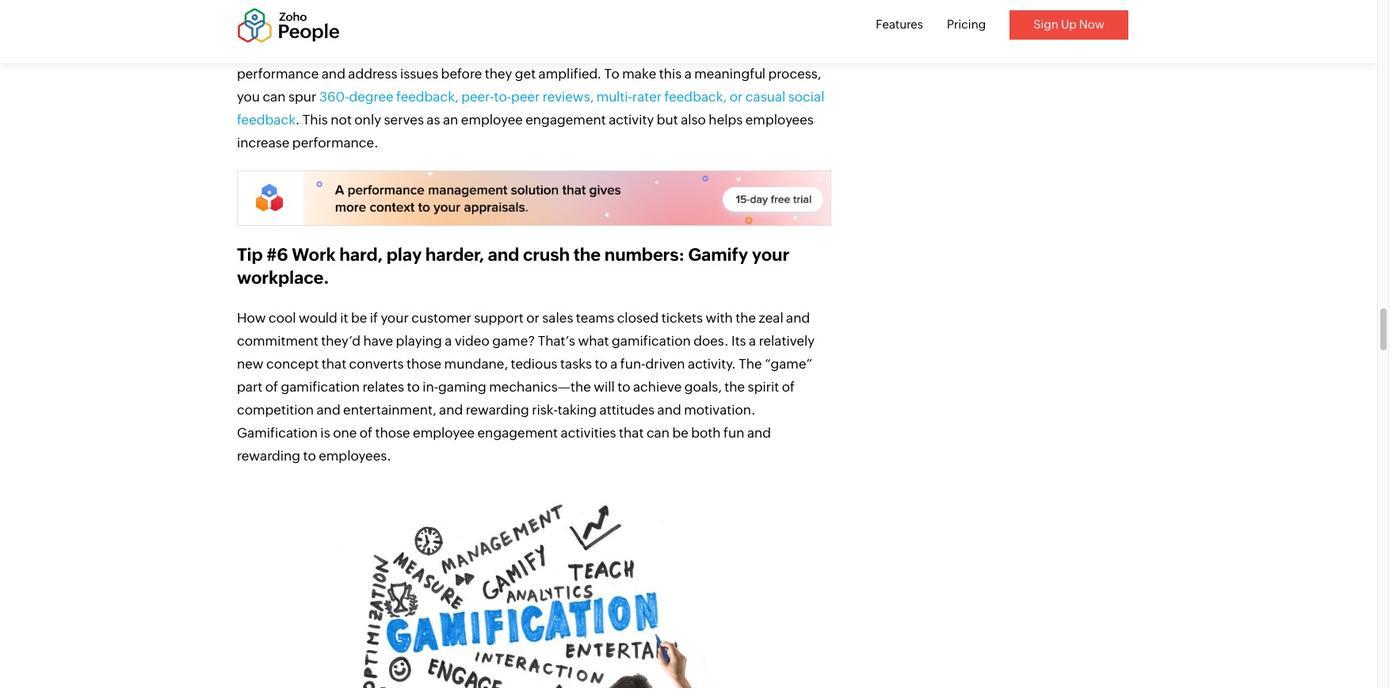 Task type: locate. For each thing, give the bounding box(es) containing it.
employee down to-
[[461, 112, 523, 128]]

tip #6 work hard, play harder, and crush the numbers: gamify your workplace.
[[237, 245, 790, 288]]

employee
[[746, 43, 808, 59], [461, 112, 523, 128], [413, 425, 475, 441]]

0 vertical spatial employee
[[746, 43, 808, 59]]

employee down continuous
[[746, 43, 808, 59]]

the
[[739, 356, 762, 372]]

stagnant
[[688, 0, 743, 13]]

move
[[557, 0, 592, 13]]

now
[[1080, 17, 1105, 31]]

of inside can help you move away from this stagnant pattern. meeting employees quarterly, monthly, or even once every few weeks fosters a continuous feedback system. keeping note of these regular reviews helps managers to gauge employee performance and address issues before they get amplified. to make this a meaningful process, you can spur
[[436, 43, 449, 59]]

0 vertical spatial or
[[481, 20, 494, 36]]

2 feedback from the top
[[237, 112, 295, 128]]

fosters
[[669, 20, 712, 36]]

fun-
[[621, 356, 646, 372]]

to down the gamification
[[303, 448, 316, 464]]

0 horizontal spatial rewarding
[[237, 448, 300, 464]]

helps right also
[[709, 112, 743, 128]]

you
[[531, 0, 554, 13], [237, 89, 260, 105]]

the up its
[[736, 310, 756, 326]]

not
[[331, 112, 352, 128]]

will
[[594, 379, 615, 395]]

those
[[407, 356, 442, 372], [375, 425, 410, 441]]

how cool would it be if your customer support or sales teams closed tickets with the zeal and commitment they'd have playing a video game? that's what gamification does. its a relatively new concept that converts those mundane, tedious tasks to a fun-driven activity. the "game" part of gamification relates to in-gaming mechanics—the will to achieve goals, the spirit of competition and entertainment, and rewarding risk-taking attitudes and motivation. gamification is one of those employee engagement activities that can be both fun and rewarding to employees.
[[237, 310, 815, 464]]

feedback
[[237, 43, 296, 59], [237, 112, 295, 128]]

fun
[[724, 425, 745, 441]]

0 horizontal spatial gamification
[[281, 379, 360, 395]]

competition
[[237, 402, 314, 418]]

1 horizontal spatial gamification
[[612, 333, 691, 349]]

1 horizontal spatial rewarding
[[466, 402, 529, 418]]

1 feedback from the top
[[237, 43, 296, 59]]

1 vertical spatial employees
[[746, 112, 814, 128]]

1 horizontal spatial can
[[475, 0, 498, 13]]

gamification
[[612, 333, 691, 349], [281, 379, 360, 395]]

or left the even
[[481, 20, 494, 36]]

a left 'fun-'
[[611, 356, 618, 372]]

1 vertical spatial your
[[381, 310, 409, 326]]

process,
[[769, 66, 822, 82]]

issues
[[400, 66, 439, 82]]

feedback,
[[396, 89, 459, 105], [665, 89, 727, 105]]

workplace.
[[237, 268, 329, 288]]

as
[[427, 112, 440, 128]]

in-
[[423, 379, 438, 395]]

can left help
[[475, 0, 498, 13]]

part
[[237, 379, 263, 395]]

your inside tip #6 work hard, play harder, and crush the numbers: gamify your workplace.
[[752, 245, 790, 265]]

amplified.
[[539, 66, 602, 82]]

multi-
[[597, 89, 633, 105]]

0 vertical spatial that
[[322, 356, 347, 372]]

helps up the "to"
[[586, 43, 620, 59]]

the up motivation.
[[725, 379, 745, 395]]

of right one
[[360, 425, 373, 441]]

tedious
[[511, 356, 558, 372]]

1 horizontal spatial or
[[527, 310, 540, 326]]

you up once
[[531, 0, 554, 13]]

your
[[752, 245, 790, 265], [381, 310, 409, 326]]

of right note
[[436, 43, 449, 59]]

support
[[474, 310, 524, 326]]

numbers:
[[605, 245, 685, 265]]

0 vertical spatial feedback
[[237, 43, 296, 59]]

rewarding down the gamification
[[237, 448, 300, 464]]

1 vertical spatial rewarding
[[237, 448, 300, 464]]

1 vertical spatial or
[[730, 89, 743, 105]]

0 vertical spatial this
[[662, 0, 685, 13]]

pricing link
[[947, 17, 986, 31]]

gamification down concept
[[281, 379, 360, 395]]

monthly,
[[424, 20, 478, 36]]

note
[[404, 43, 433, 59]]

2 horizontal spatial can
[[647, 425, 670, 441]]

employees inside '. this not only serves as an employee engagement activity but also helps employees increase performance.'
[[746, 112, 814, 128]]

0 horizontal spatial can
[[263, 89, 286, 105]]

before
[[441, 66, 482, 82]]

employees.
[[319, 448, 392, 464]]

this
[[303, 112, 328, 128]]

1 horizontal spatial employees
[[746, 112, 814, 128]]

0 vertical spatial you
[[531, 0, 554, 13]]

your right gamify
[[752, 245, 790, 265]]

can inside how cool would it be if your customer support or sales teams closed tickets with the zeal and commitment they'd have playing a video game? that's what gamification does. its a relatively new concept that converts those mundane, tedious tasks to a fun-driven activity. the "game" part of gamification relates to in-gaming mechanics—the will to achieve goals, the spirit of competition and entertainment, and rewarding risk-taking attitudes and motivation. gamification is one of those employee engagement activities that can be both fun and rewarding to employees.
[[647, 425, 670, 441]]

spur
[[289, 89, 317, 105]]

a down managers
[[685, 66, 692, 82]]

or down meaningful on the top
[[730, 89, 743, 105]]

spirit
[[748, 379, 780, 395]]

feedback, up also
[[665, 89, 727, 105]]

1 vertical spatial feedback
[[237, 112, 295, 128]]

and up 360-
[[322, 66, 346, 82]]

1 vertical spatial this
[[659, 66, 682, 82]]

0 vertical spatial engagement
[[526, 112, 606, 128]]

activities
[[561, 425, 616, 441]]

employees
[[292, 20, 360, 36], [746, 112, 814, 128]]

gamification down closed
[[612, 333, 691, 349]]

0 vertical spatial rewarding
[[466, 402, 529, 418]]

cool
[[269, 310, 296, 326]]

0 horizontal spatial helps
[[586, 43, 620, 59]]

to
[[605, 66, 620, 82]]

0 vertical spatial be
[[351, 310, 367, 326]]

this
[[662, 0, 685, 13], [659, 66, 682, 82]]

1 horizontal spatial that
[[619, 425, 644, 441]]

meaningful
[[695, 66, 766, 82]]

employees inside can help you move away from this stagnant pattern. meeting employees quarterly, monthly, or even once every few weeks fosters a continuous feedback system. keeping note of these regular reviews helps managers to gauge employee performance and address issues before they get amplified. to make this a meaningful process, you can spur
[[292, 20, 360, 36]]

weeks
[[627, 20, 666, 36]]

0 horizontal spatial you
[[237, 89, 260, 105]]

360-degree feedback, peer-to-peer reviews, multi-rater feedback, or casual social feedback link
[[237, 89, 825, 128]]

employees up system.
[[292, 20, 360, 36]]

that
[[322, 356, 347, 372], [619, 425, 644, 441]]

pricing
[[947, 17, 986, 31]]

0 horizontal spatial your
[[381, 310, 409, 326]]

it
[[340, 310, 348, 326]]

1 horizontal spatial helps
[[709, 112, 743, 128]]

or
[[481, 20, 494, 36], [730, 89, 743, 105], [527, 310, 540, 326]]

the right crush
[[574, 245, 601, 265]]

2 vertical spatial or
[[527, 310, 540, 326]]

work
[[292, 245, 336, 265]]

rewarding
[[466, 402, 529, 418], [237, 448, 300, 464]]

its
[[732, 333, 747, 349]]

a right its
[[749, 333, 756, 349]]

1 horizontal spatial your
[[752, 245, 790, 265]]

this up "fosters"
[[662, 0, 685, 13]]

this down managers
[[659, 66, 682, 82]]

rewarding down the gaming
[[466, 402, 529, 418]]

0 vertical spatial employees
[[292, 20, 360, 36]]

play
[[387, 245, 422, 265]]

2 vertical spatial employee
[[413, 425, 475, 441]]

1 vertical spatial helps
[[709, 112, 743, 128]]

to down "fosters"
[[688, 43, 701, 59]]

0 vertical spatial the
[[574, 245, 601, 265]]

but
[[657, 112, 678, 128]]

those down entertainment,
[[375, 425, 410, 441]]

0 vertical spatial helps
[[586, 43, 620, 59]]

or left sales
[[527, 310, 540, 326]]

sign up now link
[[1010, 10, 1129, 39]]

be left 'both' at the bottom of the page
[[673, 425, 689, 441]]

they'd
[[321, 333, 361, 349]]

peer
[[511, 89, 540, 105]]

0 vertical spatial gamification
[[612, 333, 691, 349]]

2 feedback, from the left
[[665, 89, 727, 105]]

that's
[[538, 333, 576, 349]]

1 horizontal spatial feedback,
[[665, 89, 727, 105]]

reviews
[[535, 43, 583, 59]]

gauge
[[703, 43, 743, 59]]

can down the performance
[[263, 89, 286, 105]]

that down attitudes
[[619, 425, 644, 441]]

crush
[[523, 245, 570, 265]]

employee inside how cool would it be if your customer support or sales teams closed tickets with the zeal and commitment they'd have playing a video game? that's what gamification does. its a relatively new concept that converts those mundane, tedious tasks to a fun-driven activity. the "game" part of gamification relates to in-gaming mechanics—the will to achieve goals, the spirit of competition and entertainment, and rewarding risk-taking attitudes and motivation. gamification is one of those employee engagement activities that can be both fun and rewarding to employees.
[[413, 425, 475, 441]]

1 horizontal spatial be
[[673, 425, 689, 441]]

0 horizontal spatial feedback,
[[396, 89, 459, 105]]

these
[[451, 43, 486, 59]]

0 vertical spatial your
[[752, 245, 790, 265]]

if
[[370, 310, 378, 326]]

engagement down risk-
[[478, 425, 558, 441]]

an
[[443, 112, 459, 128]]

your right if
[[381, 310, 409, 326]]

that down they'd
[[322, 356, 347, 372]]

0 horizontal spatial or
[[481, 20, 494, 36]]

only
[[355, 112, 381, 128]]

helps
[[586, 43, 620, 59], [709, 112, 743, 128]]

gamification
[[237, 425, 318, 441]]

keeping
[[350, 43, 402, 59]]

1 horizontal spatial you
[[531, 0, 554, 13]]

make
[[622, 66, 657, 82]]

employees down the "casual" on the top of the page
[[746, 112, 814, 128]]

tip
[[237, 245, 263, 265]]

engagement down reviews,
[[526, 112, 606, 128]]

those down playing
[[407, 356, 442, 372]]

can down attitudes
[[647, 425, 670, 441]]

and left crush
[[488, 245, 520, 265]]

2 vertical spatial can
[[647, 425, 670, 441]]

feedback down meeting
[[237, 43, 296, 59]]

you down the performance
[[237, 89, 260, 105]]

1 vertical spatial that
[[619, 425, 644, 441]]

0 horizontal spatial employees
[[292, 20, 360, 36]]

1 vertical spatial engagement
[[478, 425, 558, 441]]

2 horizontal spatial or
[[730, 89, 743, 105]]

be right it
[[351, 310, 367, 326]]

feedback, up as
[[396, 89, 459, 105]]

does.
[[694, 333, 729, 349]]

with
[[706, 310, 733, 326]]

helps inside '. this not only serves as an employee engagement activity but also helps employees increase performance.'
[[709, 112, 743, 128]]

taking
[[558, 402, 597, 418]]

0 vertical spatial can
[[475, 0, 498, 13]]

1 vertical spatial employee
[[461, 112, 523, 128]]

feedback up increase
[[237, 112, 295, 128]]

employee down in-
[[413, 425, 475, 441]]



Task type: vqa. For each thing, say whether or not it's contained in the screenshot.
the
yes



Task type: describe. For each thing, give the bounding box(es) containing it.
sales
[[542, 310, 574, 326]]

social
[[789, 89, 825, 105]]

can help you move away from this stagnant pattern. meeting employees quarterly, monthly, or even once every few weeks fosters a continuous feedback system. keeping note of these regular reviews helps managers to gauge employee performance and address issues before they get amplified. to make this a meaningful process, you can spur
[[237, 0, 822, 105]]

and up is
[[317, 402, 341, 418]]

game?
[[492, 333, 535, 349]]

2 vertical spatial the
[[725, 379, 745, 395]]

video
[[455, 333, 490, 349]]

0 horizontal spatial that
[[322, 356, 347, 372]]

1 vertical spatial be
[[673, 425, 689, 441]]

entertainment,
[[343, 402, 437, 418]]

system.
[[298, 43, 347, 59]]

both
[[691, 425, 721, 441]]

goals,
[[685, 379, 722, 395]]

peer-
[[462, 89, 494, 105]]

helps inside can help you move away from this stagnant pattern. meeting employees quarterly, monthly, or even once every few weeks fosters a continuous feedback system. keeping note of these regular reviews helps managers to gauge employee performance and address issues before they get amplified. to make this a meaningful process, you can spur
[[586, 43, 620, 59]]

0 horizontal spatial be
[[351, 310, 367, 326]]

a down stagnant
[[714, 20, 722, 36]]

managers
[[622, 43, 685, 59]]

or inside 360-degree feedback, peer-to-peer reviews, multi-rater feedback, or casual social feedback
[[730, 89, 743, 105]]

rater
[[632, 89, 662, 105]]

playing
[[396, 333, 442, 349]]

of right part at the bottom of the page
[[265, 379, 278, 395]]

customer
[[412, 310, 472, 326]]

feedback inside can help you move away from this stagnant pattern. meeting employees quarterly, monthly, or even once every few weeks fosters a continuous feedback system. keeping note of these regular reviews helps managers to gauge employee performance and address issues before they get amplified. to make this a meaningful process, you can spur
[[237, 43, 296, 59]]

teams
[[576, 310, 615, 326]]

or inside how cool would it be if your customer support or sales teams closed tickets with the zeal and commitment they'd have playing a video game? that's what gamification does. its a relatively new concept that converts those mundane, tedious tasks to a fun-driven activity. the "game" part of gamification relates to in-gaming mechanics—the will to achieve goals, the spirit of competition and entertainment, and rewarding risk-taking attitudes and motivation. gamification is one of those employee engagement activities that can be both fun and rewarding to employees.
[[527, 310, 540, 326]]

quarterly,
[[363, 20, 421, 36]]

relates
[[363, 379, 404, 395]]

increase
[[237, 135, 290, 151]]

performance.
[[292, 135, 379, 151]]

and up relatively
[[787, 310, 810, 326]]

mechanics—the
[[489, 379, 591, 395]]

1 feedback, from the left
[[396, 89, 459, 105]]

from
[[630, 0, 660, 13]]

engagement inside '. this not only serves as an employee engagement activity but also helps employees increase performance.'
[[526, 112, 606, 128]]

and down the gaming
[[439, 402, 463, 418]]

serves
[[384, 112, 424, 128]]

what
[[578, 333, 609, 349]]

to inside can help you move away from this stagnant pattern. meeting employees quarterly, monthly, or even once every few weeks fosters a continuous feedback system. keeping note of these regular reviews helps managers to gauge employee performance and address issues before they get amplified. to make this a meaningful process, you can spur
[[688, 43, 701, 59]]

concept
[[266, 356, 319, 372]]

employee inside '. this not only serves as an employee engagement activity but also helps employees increase performance.'
[[461, 112, 523, 128]]

help
[[501, 0, 529, 13]]

1 vertical spatial you
[[237, 89, 260, 105]]

to left in-
[[407, 379, 420, 395]]

to-
[[494, 89, 511, 105]]

get
[[515, 66, 536, 82]]

tasks
[[561, 356, 592, 372]]

every
[[564, 20, 599, 36]]

sign up now
[[1034, 17, 1105, 31]]

commitment
[[237, 333, 319, 349]]

a left the video
[[445, 333, 452, 349]]

the inside tip #6 work hard, play harder, and crush the numbers: gamify your workplace.
[[574, 245, 601, 265]]

of down "game"
[[782, 379, 795, 395]]

casual
[[746, 89, 786, 105]]

would
[[299, 310, 338, 326]]

pattern.
[[746, 0, 796, 13]]

reviews,
[[543, 89, 594, 105]]

your inside how cool would it be if your customer support or sales teams closed tickets with the zeal and commitment they'd have playing a video game? that's what gamification does. its a relatively new concept that converts those mundane, tedious tasks to a fun-driven activity. the "game" part of gamification relates to in-gaming mechanics—the will to achieve goals, the spirit of competition and entertainment, and rewarding risk-taking attitudes and motivation. gamification is one of those employee engagement activities that can be both fun and rewarding to employees.
[[381, 310, 409, 326]]

up
[[1061, 17, 1077, 31]]

they
[[485, 66, 512, 82]]

address
[[348, 66, 398, 82]]

360-
[[319, 89, 349, 105]]

converts
[[349, 356, 404, 372]]

closed
[[617, 310, 659, 326]]

away
[[595, 0, 627, 13]]

zeal
[[759, 310, 784, 326]]

employee inside can help you move away from this stagnant pattern. meeting employees quarterly, monthly, or even once every few weeks fosters a continuous feedback system. keeping note of these regular reviews helps managers to gauge employee performance and address issues before they get amplified. to make this a meaningful process, you can spur
[[746, 43, 808, 59]]

.
[[295, 112, 300, 128]]

and right fun
[[748, 425, 771, 441]]

"game"
[[765, 356, 813, 372]]

also
[[681, 112, 706, 128]]

and inside tip #6 work hard, play harder, and crush the numbers: gamify your workplace.
[[488, 245, 520, 265]]

achieve
[[633, 379, 682, 395]]

1 vertical spatial the
[[736, 310, 756, 326]]

or inside can help you move away from this stagnant pattern. meeting employees quarterly, monthly, or even once every few weeks fosters a continuous feedback system. keeping note of these regular reviews helps managers to gauge employee performance and address issues before they get amplified. to make this a meaningful process, you can spur
[[481, 20, 494, 36]]

activity
[[609, 112, 654, 128]]

regular
[[489, 43, 533, 59]]

1 vertical spatial gamification
[[281, 379, 360, 395]]

once
[[530, 20, 562, 36]]

to right will on the bottom of the page
[[618, 379, 631, 395]]

performance
[[237, 66, 319, 82]]

#6
[[267, 245, 288, 265]]

sign
[[1034, 17, 1059, 31]]

motivation.
[[684, 402, 756, 418]]

features link
[[876, 17, 924, 31]]

and down achieve in the bottom of the page
[[658, 402, 682, 418]]

to up will on the bottom of the page
[[595, 356, 608, 372]]

. this not only serves as an employee engagement activity but also helps employees increase performance.
[[237, 112, 814, 151]]

1 vertical spatial can
[[263, 89, 286, 105]]

mundane,
[[444, 356, 508, 372]]

how
[[237, 310, 266, 326]]

is
[[321, 425, 330, 441]]

feedback inside 360-degree feedback, peer-to-peer reviews, multi-rater feedback, or casual social feedback
[[237, 112, 295, 128]]

relatively
[[759, 333, 815, 349]]

activity.
[[688, 356, 736, 372]]

one
[[333, 425, 357, 441]]

1 vertical spatial those
[[375, 425, 410, 441]]

few
[[601, 20, 624, 36]]

even
[[497, 20, 527, 36]]

engagement inside how cool would it be if your customer support or sales teams closed tickets with the zeal and commitment they'd have playing a video game? that's what gamification does. its a relatively new concept that converts those mundane, tedious tasks to a fun-driven activity. the "game" part of gamification relates to in-gaming mechanics—the will to achieve goals, the spirit of competition and entertainment, and rewarding risk-taking attitudes and motivation. gamification is one of those employee engagement activities that can be both fun and rewarding to employees.
[[478, 425, 558, 441]]

and inside can help you move away from this stagnant pattern. meeting employees quarterly, monthly, or even once every few weeks fosters a continuous feedback system. keeping note of these regular reviews helps managers to gauge employee performance and address issues before they get amplified. to make this a meaningful process, you can spur
[[322, 66, 346, 82]]

features
[[876, 17, 924, 31]]

0 vertical spatial those
[[407, 356, 442, 372]]



